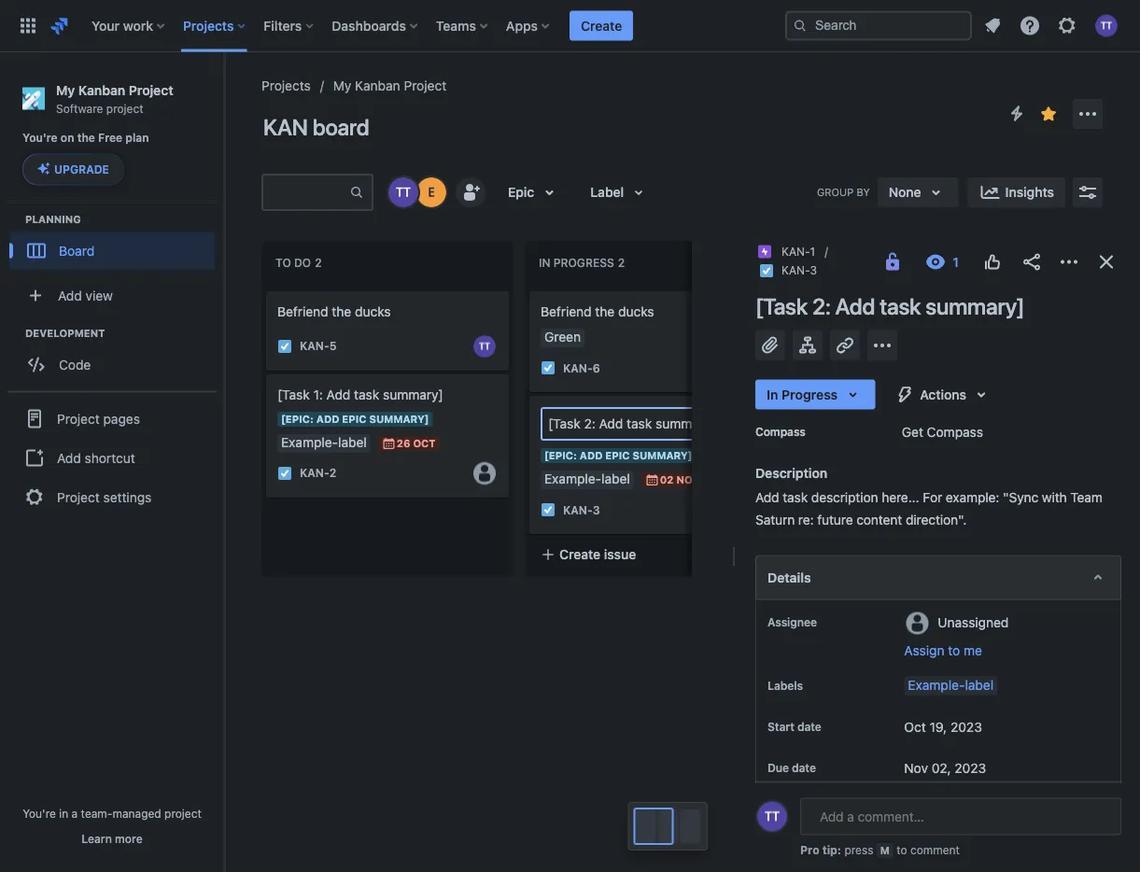 Task type: describe. For each thing, give the bounding box(es) containing it.
kan- for kan-1 link
[[782, 245, 810, 258]]

projects for projects link
[[262, 78, 311, 93]]

software
[[56, 102, 103, 115]]

actions
[[920, 387, 967, 402]]

my kanban project software project
[[56, 82, 173, 115]]

oct 19, 2023
[[905, 719, 983, 735]]

epic image
[[758, 244, 773, 259]]

with
[[1042, 490, 1067, 505]]

label
[[965, 677, 994, 693]]

search image
[[793, 18, 808, 33]]

your profile and settings image
[[1096, 14, 1118, 37]]

add inside button
[[57, 450, 81, 466]]

project settings
[[57, 489, 152, 505]]

start
[[768, 721, 795, 734]]

board
[[313, 114, 369, 140]]

due
[[768, 762, 789, 775]]

project pages link
[[7, 398, 217, 439]]

share image
[[1021, 251, 1043, 273]]

your work
[[92, 18, 153, 33]]

primary element
[[11, 0, 786, 52]]

vote options: no one has voted for this issue yet. image
[[982, 251, 1004, 273]]

1
[[810, 245, 816, 258]]

plan
[[126, 131, 149, 145]]

task image for kan-5
[[277, 339, 292, 354]]

0 horizontal spatial the
[[77, 131, 95, 145]]

task for 2:
[[880, 293, 921, 319]]

profile image of terry turtle image
[[758, 802, 787, 832]]

add view button
[[11, 277, 213, 314]]

create for create issue
[[560, 547, 601, 562]]

a
[[72, 807, 78, 820]]

settings
[[103, 489, 152, 505]]

0 horizontal spatial compass
[[756, 426, 806, 439]]

board link
[[9, 232, 215, 269]]

description
[[756, 465, 828, 481]]

my for my kanban project
[[333, 78, 352, 93]]

my for my kanban project software project
[[56, 82, 75, 98]]

epic
[[508, 184, 535, 200]]

26 october 2023 image
[[382, 436, 397, 451]]

you're on the free plan
[[22, 131, 149, 145]]

nov 02, 2023
[[905, 761, 987, 776]]

Search field
[[786, 11, 972, 41]]

kan-3 for the leftmost kan-3 link
[[563, 503, 600, 517]]

date for start date
[[798, 721, 822, 734]]

filters
[[264, 18, 302, 33]]

2:
[[813, 293, 831, 319]]

assign
[[905, 643, 945, 658]]

star kan board image
[[1038, 103, 1060, 125]]

task image for kan-3
[[541, 503, 556, 518]]

rule
[[885, 815, 909, 828]]

kan-3 for top kan-3 link
[[782, 264, 817, 277]]

my kanban project link
[[333, 75, 447, 97]]

you're for you're in a team-managed project
[[23, 807, 56, 820]]

teams
[[436, 18, 476, 33]]

[task 1: add task summary]
[[277, 387, 444, 402]]

create button
[[570, 11, 634, 41]]

free
[[98, 131, 123, 145]]

task image for kan-6
[[541, 361, 556, 376]]

board
[[59, 243, 95, 258]]

kan- for kan-2 link
[[300, 467, 329, 480]]

description
[[812, 490, 879, 505]]

in progress for in progress dropdown button
[[767, 387, 838, 402]]

to
[[276, 257, 291, 270]]

saturn
[[756, 512, 795, 528]]

befriend the ducks for to do
[[277, 304, 391, 319]]

create issue button
[[530, 538, 773, 572]]

assignee: terry turtle image
[[474, 335, 496, 358]]

group
[[817, 186, 854, 198]]

1 vertical spatial to
[[897, 844, 908, 857]]

projects link
[[262, 75, 311, 97]]

summary] for [task 2: add task summary]
[[926, 293, 1025, 319]]

settings image
[[1057, 14, 1079, 37]]

in for in progress dropdown button
[[767, 387, 779, 402]]

insights button
[[968, 177, 1066, 207]]

1 vertical spatial oct
[[905, 719, 927, 735]]

add inside description add task description here... for example: "sync with team saturn re: future content direction".
[[756, 490, 780, 505]]

add inside popup button
[[58, 288, 82, 303]]

Add a comment… field
[[801, 798, 1122, 836]]

add right 2:
[[836, 293, 876, 319]]

on
[[61, 131, 74, 145]]

details
[[768, 570, 811, 585]]

close image
[[1096, 251, 1118, 273]]

get compass
[[902, 424, 984, 440]]

automation element
[[756, 799, 1122, 844]]

upgrade
[[54, 163, 109, 176]]

add people image
[[460, 181, 482, 204]]

kan-1 link
[[782, 242, 816, 261]]

0 vertical spatial task image
[[759, 263, 774, 278]]

pro tip: press m to comment
[[801, 844, 960, 857]]

actions image
[[1058, 251, 1081, 273]]

code link
[[9, 346, 215, 383]]

banner containing your work
[[0, 0, 1141, 52]]

02
[[660, 474, 674, 486]]

progress for in progress dropdown button
[[782, 387, 838, 402]]

automations menu button icon image
[[1006, 102, 1029, 125]]

the for to do
[[332, 304, 352, 319]]

example-label link
[[905, 677, 998, 696]]

to do
[[276, 257, 311, 270]]

date for due date
[[792, 762, 816, 775]]

to inside button
[[948, 643, 961, 658]]

group containing project pages
[[7, 391, 217, 523]]

managed
[[113, 807, 161, 820]]

to do element
[[276, 257, 326, 270]]

3 for top kan-3 link
[[810, 264, 817, 277]]

pro
[[801, 844, 820, 857]]

teams button
[[431, 11, 495, 41]]

by
[[857, 186, 870, 198]]

work
[[123, 18, 153, 33]]

in progress for in progress "element"
[[539, 257, 614, 270]]

kan
[[263, 114, 308, 140]]

19,
[[930, 719, 947, 735]]

project down "primary" element
[[404, 78, 447, 93]]

3 for the leftmost kan-3 link
[[593, 503, 600, 517]]

add a child issue image
[[797, 334, 819, 357]]

26 october 2023 image
[[382, 436, 397, 451]]

code
[[59, 357, 91, 372]]

issue
[[604, 547, 636, 562]]

in for in progress "element"
[[539, 257, 551, 270]]

0 vertical spatial nov
[[677, 474, 700, 486]]

in
[[59, 807, 68, 820]]

actions button
[[883, 380, 1004, 410]]

assign to me button
[[905, 641, 1102, 660]]

epic button
[[497, 177, 572, 207]]

for
[[923, 490, 943, 505]]

none button
[[878, 177, 959, 207]]

6
[[593, 361, 600, 375]]

kan-6
[[563, 361, 600, 375]]

befriend for progress
[[541, 304, 592, 319]]

project down add shortcut
[[57, 489, 100, 505]]

kan-2
[[300, 467, 337, 480]]

view
[[86, 288, 113, 303]]

your work button
[[86, 11, 172, 41]]

kan-1
[[782, 245, 816, 258]]

2023 for nov 02, 2023
[[955, 761, 987, 776]]

example:
[[946, 490, 1000, 505]]

sidebar navigation image
[[204, 75, 245, 112]]

projects button
[[177, 11, 253, 41]]

learn
[[82, 832, 112, 845]]

kan- for the leftmost kan-3 link
[[563, 503, 593, 517]]

26 oct
[[397, 437, 436, 450]]

upgrade button
[[23, 154, 123, 184]]



Task type: vqa. For each thing, say whether or not it's contained in the screenshot.
MORE
yes



Task type: locate. For each thing, give the bounding box(es) containing it.
1 horizontal spatial nov
[[905, 761, 928, 776]]

0 vertical spatial task
[[880, 293, 921, 319]]

project up plan
[[106, 102, 144, 115]]

task image
[[759, 263, 774, 278], [277, 339, 292, 354], [541, 361, 556, 376]]

task inside description add task description here... for example: "sync with team saturn re: future content direction".
[[783, 490, 808, 505]]

0 horizontal spatial project
[[106, 102, 144, 115]]

1 vertical spatial nov
[[905, 761, 928, 776]]

2 vertical spatial task image
[[541, 361, 556, 376]]

1 horizontal spatial befriend
[[541, 304, 592, 319]]

kan- right epic icon
[[782, 245, 810, 258]]

1 vertical spatial summary]
[[383, 387, 444, 402]]

insights image
[[980, 181, 1002, 204]]

0 horizontal spatial kanban
[[78, 82, 125, 98]]

your
[[92, 18, 120, 33]]

add left view
[[58, 288, 82, 303]]

1 vertical spatial projects
[[262, 78, 311, 93]]

kan- down kan-1 link
[[782, 264, 810, 277]]

1 horizontal spatial kan-3
[[782, 264, 817, 277]]

in inside "element"
[[539, 257, 551, 270]]

project settings link
[[7, 477, 217, 518]]

1 horizontal spatial to
[[948, 643, 961, 658]]

oct right '26'
[[413, 437, 436, 450]]

link issues, web pages, and more image
[[834, 334, 857, 357]]

2
[[329, 467, 337, 480]]

you're for you're on the free plan
[[22, 131, 58, 145]]

learn more button
[[82, 831, 143, 846]]

project up plan
[[129, 82, 173, 98]]

shortcut
[[85, 450, 135, 466]]

0 vertical spatial in progress
[[539, 257, 614, 270]]

1 horizontal spatial 3
[[810, 264, 817, 277]]

content
[[857, 512, 903, 528]]

start date
[[768, 721, 822, 734]]

0 horizontal spatial my
[[56, 82, 75, 98]]

task for 1:
[[354, 387, 380, 402]]

more image
[[1077, 103, 1100, 125]]

kan- up the 1:
[[300, 340, 329, 353]]

0 vertical spatial kan-3
[[782, 264, 817, 277]]

1 befriend from the left
[[277, 304, 328, 319]]

project up add shortcut
[[57, 411, 100, 426]]

1 vertical spatial task image
[[277, 339, 292, 354]]

task
[[880, 293, 921, 319], [354, 387, 380, 402], [783, 490, 808, 505]]

project right managed at the left bottom of page
[[164, 807, 202, 820]]

1 horizontal spatial the
[[332, 304, 352, 319]]

add right the 1:
[[327, 387, 351, 402]]

projects for projects popup button
[[183, 18, 234, 33]]

2 ducks from the left
[[618, 304, 654, 319]]

kan-3 down kan-1 link
[[782, 264, 817, 277]]

ducks for progress
[[618, 304, 654, 319]]

task image down epic icon
[[759, 263, 774, 278]]

ducks down in progress "element"
[[618, 304, 654, 319]]

0 horizontal spatial 3
[[593, 503, 600, 517]]

details element
[[756, 556, 1122, 600]]

task image
[[277, 466, 292, 481], [541, 503, 556, 518]]

0 vertical spatial you're
[[22, 131, 58, 145]]

nov left 02,
[[905, 761, 928, 776]]

oct left the 19,
[[905, 719, 927, 735]]

26
[[397, 437, 411, 450]]

in progress inside "element"
[[539, 257, 614, 270]]

nov
[[677, 474, 700, 486], [905, 761, 928, 776]]

copy link to issue image
[[814, 263, 829, 278]]

kan-3 link down the kan-1
[[782, 261, 817, 280]]

kan- for kan-6 'link'
[[563, 361, 593, 375]]

1 ducks from the left
[[355, 304, 391, 319]]

create inside button
[[581, 18, 622, 33]]

0 vertical spatial create
[[581, 18, 622, 33]]

0 horizontal spatial kan-3 link
[[563, 502, 600, 518]]

0 horizontal spatial [task
[[277, 387, 310, 402]]

group by
[[817, 186, 870, 198]]

[Task 2: Add task summary] text field
[[541, 407, 761, 441]]

0 vertical spatial summary]
[[926, 293, 1025, 319]]

my up board
[[333, 78, 352, 93]]

kan- for top kan-3 link
[[782, 264, 810, 277]]

2 befriend the ducks from the left
[[541, 304, 654, 319]]

the for in progress
[[595, 304, 615, 319]]

kan-3 link up create issue on the bottom of the page
[[563, 502, 600, 518]]

[task for [task 1: add task summary]
[[277, 387, 310, 402]]

create right apps dropdown button
[[581, 18, 622, 33]]

1 vertical spatial task image
[[541, 503, 556, 518]]

3 down 1
[[810, 264, 817, 277]]

my inside my kanban project software project
[[56, 82, 75, 98]]

in progress
[[539, 257, 614, 270], [767, 387, 838, 402]]

0 horizontal spatial task image
[[277, 339, 292, 354]]

compass up the description
[[756, 426, 806, 439]]

task down the description
[[783, 490, 808, 505]]

1 vertical spatial task
[[354, 387, 380, 402]]

1 horizontal spatial kan-3 link
[[782, 261, 817, 280]]

befriend up kan-5
[[277, 304, 328, 319]]

0 horizontal spatial kan-3
[[563, 503, 600, 517]]

1 horizontal spatial oct
[[905, 719, 927, 735]]

in progress down "label"
[[539, 257, 614, 270]]

0 horizontal spatial to
[[897, 844, 908, 857]]

0 vertical spatial date
[[798, 721, 822, 734]]

1 horizontal spatial in progress
[[767, 387, 838, 402]]

apps
[[506, 18, 538, 33]]

labels
[[768, 680, 803, 693]]

progress inside "element"
[[554, 257, 614, 270]]

my up software
[[56, 82, 75, 98]]

team-
[[81, 807, 113, 820]]

nov right 02
[[677, 474, 700, 486]]

attach image
[[759, 334, 782, 357]]

kan- up [task 2: add task summary] text box
[[563, 361, 593, 375]]

Search this board text field
[[263, 176, 349, 209]]

add shortcut button
[[7, 439, 217, 477]]

dashboards
[[332, 18, 406, 33]]

0 horizontal spatial ducks
[[355, 304, 391, 319]]

kan-5 link
[[300, 338, 337, 354]]

kan- for kan-5 link
[[300, 340, 329, 353]]

0 horizontal spatial in progress
[[539, 257, 614, 270]]

kanban
[[355, 78, 400, 93], [78, 82, 125, 98]]

kanban for my kanban project
[[355, 78, 400, 93]]

assign to me
[[905, 643, 983, 658]]

0 horizontal spatial progress
[[554, 257, 614, 270]]

do
[[294, 257, 311, 270]]

befriend the ducks for in progress
[[541, 304, 654, 319]]

task up "add app" icon at the right
[[880, 293, 921, 319]]

progress inside dropdown button
[[782, 387, 838, 402]]

eloisefrancis23 image
[[417, 177, 447, 207]]

kanban for my kanban project software project
[[78, 82, 125, 98]]

0 horizontal spatial befriend
[[277, 304, 328, 319]]

0 horizontal spatial task
[[354, 387, 380, 402]]

summary] for [task 1: add task summary]
[[383, 387, 444, 402]]

1 you're from the top
[[22, 131, 58, 145]]

the down in progress "element"
[[595, 304, 615, 319]]

0 horizontal spatial in
[[539, 257, 551, 270]]

ducks up [task 1: add task summary]
[[355, 304, 391, 319]]

rule executions
[[885, 815, 969, 828]]

in inside dropdown button
[[767, 387, 779, 402]]

1 horizontal spatial kanban
[[355, 78, 400, 93]]

create inside 'button'
[[560, 547, 601, 562]]

progress down add a child issue icon
[[782, 387, 838, 402]]

1 vertical spatial project
[[164, 807, 202, 820]]

view settings image
[[1077, 181, 1100, 204]]

projects up kan
[[262, 78, 311, 93]]

2 you're from the top
[[23, 807, 56, 820]]

kan-3 link
[[782, 261, 817, 280], [563, 502, 600, 518]]

kan- up create issue on the bottom of the page
[[563, 503, 593, 517]]

task image left kan-5 link
[[277, 339, 292, 354]]

in down the attach icon
[[767, 387, 779, 402]]

progress down "label"
[[554, 257, 614, 270]]

0 horizontal spatial oct
[[413, 437, 436, 450]]

[task for [task 2: add task summary]
[[756, 293, 808, 319]]

0 horizontal spatial task image
[[277, 466, 292, 481]]

0 vertical spatial oct
[[413, 437, 436, 450]]

in progress element
[[539, 257, 629, 270]]

date right start
[[798, 721, 822, 734]]

in progress inside dropdown button
[[767, 387, 838, 402]]

0 vertical spatial to
[[948, 643, 961, 658]]

1:
[[313, 387, 323, 402]]

in progress down add a child issue icon
[[767, 387, 838, 402]]

befriend down in progress "element"
[[541, 304, 592, 319]]

in down "epic" dropdown button at the top of the page
[[539, 257, 551, 270]]

dashboards button
[[326, 11, 425, 41]]

1 vertical spatial kan-3 link
[[563, 502, 600, 518]]

example-label
[[908, 677, 994, 693]]

0 vertical spatial projects
[[183, 18, 234, 33]]

due date
[[768, 762, 816, 775]]

assignee
[[768, 616, 817, 629]]

kanban up board
[[355, 78, 400, 93]]

0 vertical spatial kan-3 link
[[782, 261, 817, 280]]

1 vertical spatial date
[[792, 762, 816, 775]]

2 vertical spatial task
[[783, 490, 808, 505]]

0 vertical spatial [task
[[756, 293, 808, 319]]

0 vertical spatial task image
[[277, 466, 292, 481]]

notifications image
[[982, 14, 1004, 37]]

add view
[[58, 288, 113, 303]]

2 horizontal spatial the
[[595, 304, 615, 319]]

projects inside projects popup button
[[183, 18, 234, 33]]

pages
[[103, 411, 140, 426]]

1 horizontal spatial progress
[[782, 387, 838, 402]]

group
[[7, 391, 217, 523]]

1 vertical spatial you're
[[23, 807, 56, 820]]

1 horizontal spatial project
[[164, 807, 202, 820]]

1 horizontal spatial task
[[783, 490, 808, 505]]

2023 right 02,
[[955, 761, 987, 776]]

label button
[[579, 177, 662, 207]]

create for create
[[581, 18, 622, 33]]

kan board
[[263, 114, 369, 140]]

add up saturn
[[756, 490, 780, 505]]

to
[[948, 643, 961, 658], [897, 844, 908, 857]]

1 horizontal spatial my
[[333, 78, 352, 93]]

1 horizontal spatial summary]
[[926, 293, 1025, 319]]

in progress button
[[756, 380, 876, 410]]

1 horizontal spatial in
[[767, 387, 779, 402]]

summary] up 26 oct
[[383, 387, 444, 402]]

3 up create issue on the bottom of the page
[[593, 503, 600, 517]]

befriend for do
[[277, 304, 328, 319]]

02 nov
[[660, 474, 700, 486]]

compass
[[927, 424, 984, 440], [756, 426, 806, 439]]

description add task description here... for example: "sync with team saturn re: future content direction".
[[756, 465, 1107, 528]]

you're
[[22, 131, 58, 145], [23, 807, 56, 820]]

kan-2 link
[[300, 465, 337, 481]]

1 vertical spatial in progress
[[767, 387, 838, 402]]

add shortcut
[[57, 450, 135, 466]]

press
[[845, 844, 874, 857]]

1 horizontal spatial ducks
[[618, 304, 654, 319]]

none
[[889, 184, 922, 200]]

filters button
[[258, 11, 321, 41]]

example-
[[908, 677, 965, 693]]

kan- down the 1:
[[300, 467, 329, 480]]

add left shortcut
[[57, 450, 81, 466]]

here...
[[882, 490, 920, 505]]

0 horizontal spatial befriend the ducks
[[277, 304, 391, 319]]

ducks for do
[[355, 304, 391, 319]]

0 vertical spatial 3
[[810, 264, 817, 277]]

the
[[77, 131, 95, 145], [332, 304, 352, 319], [595, 304, 615, 319]]

02 november 2023 image
[[645, 473, 660, 488], [645, 473, 660, 488]]

2 horizontal spatial task
[[880, 293, 921, 319]]

project pages
[[57, 411, 140, 426]]

in
[[539, 257, 551, 270], [767, 387, 779, 402]]

label
[[591, 184, 624, 200]]

banner
[[0, 0, 1141, 52]]

1 horizontal spatial projects
[[262, 78, 311, 93]]

compass down the actions "popup button"
[[927, 424, 984, 440]]

task image left kan-6 'link'
[[541, 361, 556, 376]]

kanban inside my kanban project software project
[[78, 82, 125, 98]]

project inside my kanban project software project
[[106, 102, 144, 115]]

you're left on
[[22, 131, 58, 145]]

appswitcher icon image
[[17, 14, 39, 37]]

create issue
[[560, 547, 636, 562]]

projects up sidebar navigation image on the left
[[183, 18, 234, 33]]

1 vertical spatial 3
[[593, 503, 600, 517]]

2023 right the 19,
[[951, 719, 983, 735]]

2 horizontal spatial task image
[[759, 263, 774, 278]]

jira image
[[49, 14, 71, 37]]

1 vertical spatial in
[[767, 387, 779, 402]]

date
[[798, 721, 822, 734], [792, 762, 816, 775]]

0 vertical spatial project
[[106, 102, 144, 115]]

0 vertical spatial progress
[[554, 257, 614, 270]]

[task left 2:
[[756, 293, 808, 319]]

befriend the ducks down in progress "element"
[[541, 304, 654, 319]]

the up 5 at the left top
[[332, 304, 352, 319]]

you're left in
[[23, 807, 56, 820]]

kan- inside 'link'
[[563, 361, 593, 375]]

befriend the ducks up 5 at the left top
[[277, 304, 391, 319]]

0 vertical spatial 2023
[[951, 719, 983, 735]]

date left due date pin to top. only you can see pinned fields. image
[[792, 762, 816, 775]]

direction".
[[906, 512, 967, 528]]

development image
[[3, 322, 25, 344]]

help image
[[1019, 14, 1042, 37]]

tip:
[[823, 844, 842, 857]]

1 horizontal spatial befriend the ducks
[[541, 304, 654, 319]]

2023 for oct 19, 2023
[[951, 719, 983, 735]]

2023
[[951, 719, 983, 735], [955, 761, 987, 776]]

create left issue
[[560, 547, 601, 562]]

create issue image
[[255, 278, 277, 301], [518, 278, 541, 301], [255, 361, 277, 384], [518, 383, 541, 405]]

1 vertical spatial 2023
[[955, 761, 987, 776]]

jira image
[[49, 14, 71, 37]]

task image for kan-2
[[277, 466, 292, 481]]

[task left the 1:
[[277, 387, 310, 402]]

learn more
[[82, 832, 143, 845]]

task right the 1:
[[354, 387, 380, 402]]

0 vertical spatial in
[[539, 257, 551, 270]]

1 horizontal spatial [task
[[756, 293, 808, 319]]

project inside my kanban project software project
[[129, 82, 173, 98]]

kan-6 link
[[563, 360, 600, 376]]

terry turtle image
[[389, 177, 419, 207]]

befriend the ducks
[[277, 304, 391, 319], [541, 304, 654, 319]]

progress for in progress "element"
[[554, 257, 614, 270]]

1 vertical spatial kan-3
[[563, 503, 600, 517]]

my kanban project
[[333, 78, 447, 93]]

1 befriend the ducks from the left
[[277, 304, 391, 319]]

1 horizontal spatial task image
[[541, 503, 556, 518]]

m
[[881, 845, 890, 857]]

kanban up software
[[78, 82, 125, 98]]

[task
[[756, 293, 808, 319], [277, 387, 310, 402]]

add app image
[[872, 335, 894, 357]]

the right on
[[77, 131, 95, 145]]

0 horizontal spatial projects
[[183, 18, 234, 33]]

planning image
[[3, 208, 25, 230]]

development group
[[9, 325, 223, 389]]

unassigned image
[[474, 462, 496, 485]]

0 horizontal spatial summary]
[[383, 387, 444, 402]]

[task 2: add task summary]
[[756, 293, 1025, 319]]

kan-3 up create issue on the bottom of the page
[[563, 503, 600, 517]]

1 vertical spatial progress
[[782, 387, 838, 402]]

1 vertical spatial [task
[[277, 387, 310, 402]]

1 horizontal spatial compass
[[927, 424, 984, 440]]

summary] down vote options: no one has voted for this issue yet. 'icon'
[[926, 293, 1025, 319]]

1 vertical spatial create
[[560, 547, 601, 562]]

to left me
[[948, 643, 961, 658]]

re:
[[799, 512, 814, 528]]

kan-3
[[782, 264, 817, 277], [563, 503, 600, 517]]

due date pin to top. only you can see pinned fields. image
[[820, 761, 835, 776]]

2 befriend from the left
[[541, 304, 592, 319]]

0 horizontal spatial nov
[[677, 474, 700, 486]]

planning group
[[9, 211, 223, 275]]

to right m
[[897, 844, 908, 857]]

1 horizontal spatial task image
[[541, 361, 556, 376]]



